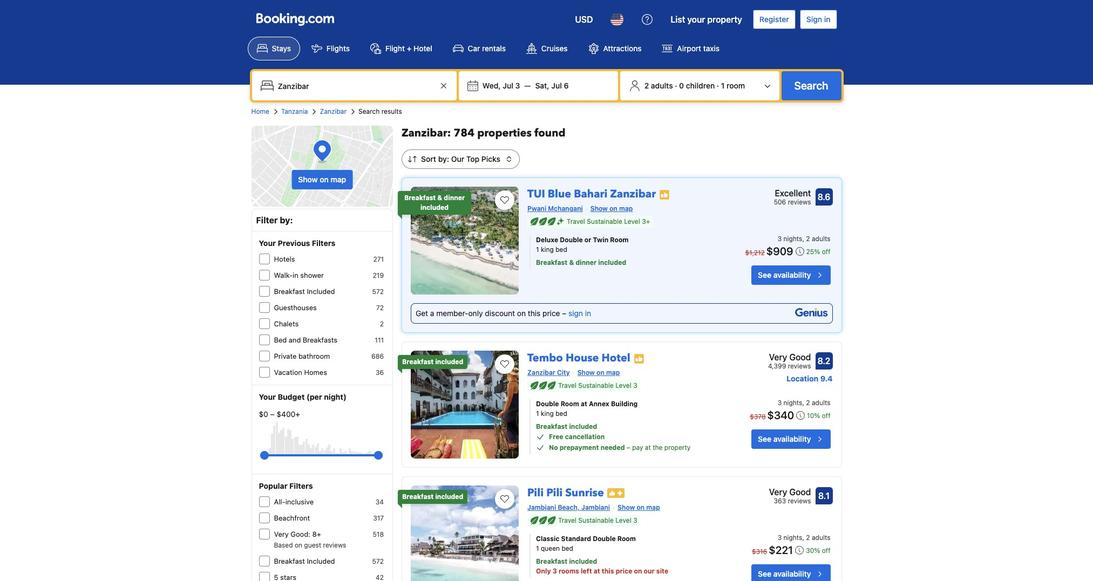 Task type: vqa. For each thing, say whether or not it's contained in the screenshot.
Bed and Breakfasts
yes



Task type: describe. For each thing, give the bounding box(es) containing it.
2 down 72
[[380, 320, 384, 328]]

see for tembo house hotel
[[758, 435, 772, 444]]

2 horizontal spatial zanzibar
[[610, 187, 656, 201]]

map for tui blue bahari zanzibar
[[619, 205, 633, 213]]

1 inside classic standard double room 1 queen bed breakfast included only 3 rooms left at this price on our site
[[536, 545, 539, 553]]

zanzibar city
[[527, 369, 570, 377]]

1 pili from the left
[[527, 486, 544, 500]]

on inside classic standard double room 1 queen bed breakfast included only 3 rooms left at this price on our site
[[634, 567, 642, 576]]

1 horizontal spatial property
[[708, 15, 742, 24]]

6
[[564, 81, 569, 90]]

filter
[[256, 215, 278, 225]]

search button
[[782, 71, 841, 100]]

zanzibar: 784 properties found
[[402, 126, 566, 140]]

sort by: our top picks
[[421, 154, 501, 164]]

adults inside dropdown button
[[651, 81, 673, 90]]

very for 8.1
[[769, 488, 787, 497]]

classic
[[536, 535, 560, 543]]

on inside button
[[320, 175, 329, 184]]

only
[[536, 567, 551, 576]]

breakfast up guesthouses
[[274, 287, 305, 296]]

wed, jul 3 button
[[478, 76, 524, 96]]

scored 8.6 element
[[816, 188, 833, 206]]

airport taxis
[[677, 44, 720, 53]]

nights for pili pili sunrise
[[784, 534, 802, 542]]

0 horizontal spatial at
[[581, 400, 587, 408]]

show on map for tembo house hotel
[[578, 369, 620, 377]]

classic standard double room link
[[536, 534, 719, 544]]

2 horizontal spatial –
[[627, 444, 631, 452]]

2 horizontal spatial at
[[645, 444, 651, 452]]

3 up double room at annex building link at the bottom of page
[[633, 382, 637, 390]]

sustainable for sunrise
[[578, 517, 614, 525]]

off for tui blue bahari zanzibar
[[822, 248, 831, 256]]

adults for tembo house hotel
[[812, 399, 831, 407]]

see availability for tembo house hotel
[[758, 435, 811, 444]]

bed
[[274, 336, 287, 344]]

this property is part of our preferred partner program. it's committed to providing excellent service and good value. it'll pay us a higher commission if you make a booking. image
[[659, 189, 670, 200]]

scored 8.2 element
[[816, 353, 833, 370]]

tui blue bahari zanzibar link
[[527, 182, 656, 201]]

pay
[[632, 444, 643, 452]]

tembo house hotel
[[527, 351, 630, 366]]

good for 8.2
[[790, 353, 811, 362]]

reviews inside the excellent 506 reviews
[[788, 198, 811, 206]]

pili pili sunrise
[[527, 486, 604, 500]]

wed, jul 3 — sat, jul 6
[[483, 81, 569, 90]]

house
[[566, 351, 599, 366]]

based
[[274, 542, 293, 550]]

location
[[787, 374, 819, 383]]

at inside classic standard double room 1 queen bed breakfast included only 3 rooms left at this price on our site
[[594, 567, 600, 576]]

level for tui blue bahari zanzibar
[[624, 218, 640, 226]]

tanzania link
[[281, 107, 308, 117]]

111
[[375, 336, 384, 344]]

rooms
[[559, 567, 579, 576]]

1 inside 1 king bed breakfast included
[[536, 410, 539, 418]]

good for 8.1
[[790, 488, 811, 497]]

booking.com image
[[256, 13, 334, 26]]

good:
[[291, 530, 310, 539]]

1 vertical spatial double
[[536, 400, 559, 408]]

free
[[549, 433, 563, 441]]

vacation
[[274, 368, 302, 377]]

show for tembo house hotel
[[578, 369, 595, 377]]

2 for tui blue bahari zanzibar
[[806, 235, 810, 243]]

king inside 1 king bed breakfast included
[[541, 410, 554, 418]]

zanzibar for zanzibar
[[320, 107, 347, 116]]

flight + hotel
[[385, 44, 432, 53]]

chalets
[[274, 320, 299, 328]]

& inside deluxe double or twin room 1 king bed breakfast & dinner included
[[569, 259, 574, 267]]

1 included from the top
[[307, 287, 335, 296]]

3 inside classic standard double room 1 queen bed breakfast included only 3 rooms left at this price on our site
[[553, 567, 557, 576]]

get a member-only discount on this price – sign in
[[416, 309, 591, 318]]

& inside breakfast & dinner included
[[437, 194, 442, 202]]

show on map for pili pili sunrise
[[618, 504, 660, 512]]

271
[[373, 255, 384, 263]]

room inside deluxe double or twin room 1 king bed breakfast & dinner included
[[610, 236, 629, 244]]

30%
[[806, 547, 820, 555]]

needed
[[601, 444, 625, 452]]

twin
[[593, 236, 609, 244]]

2 inside dropdown button
[[644, 81, 649, 90]]

shower
[[300, 271, 324, 280]]

3 up $221
[[778, 534, 782, 542]]

10%
[[807, 412, 820, 420]]

beachfront
[[274, 514, 310, 523]]

our
[[451, 154, 464, 164]]

airport taxis link
[[653, 37, 729, 60]]

inclusive
[[285, 498, 314, 506]]

your for your budget (per night)
[[259, 392, 276, 402]]

guest
[[304, 542, 321, 550]]

1 king bed breakfast included
[[536, 410, 597, 431]]

picks
[[482, 154, 501, 164]]

sustainable for hotel
[[578, 382, 614, 390]]

your budget (per night)
[[259, 392, 347, 402]]

3+
[[642, 218, 650, 226]]

walk-
[[274, 271, 293, 280]]

0 horizontal spatial price
[[543, 309, 560, 318]]

excellent
[[775, 188, 811, 198]]

all-inclusive
[[274, 498, 314, 506]]

double inside deluxe double or twin room 1 king bed breakfast & dinner included
[[560, 236, 583, 244]]

$0
[[259, 410, 268, 419]]

building
[[611, 400, 638, 408]]

reviews for very good 4,399 reviews
[[788, 362, 811, 370]]

travel for pili
[[558, 517, 577, 525]]

8.2
[[818, 356, 831, 366]]

adults for tui blue bahari zanzibar
[[812, 235, 831, 243]]

stays
[[272, 44, 291, 53]]

room inside classic standard double room 1 queen bed breakfast included only 3 rooms left at this price on our site
[[617, 535, 636, 543]]

sustainable for bahari
[[587, 218, 622, 226]]

tanzania
[[281, 107, 308, 116]]

night)
[[324, 392, 347, 402]]

3 left —
[[515, 81, 520, 90]]

3 up $340
[[778, 399, 782, 407]]

10% off
[[807, 412, 831, 420]]

sunrise
[[565, 486, 604, 500]]

this property is part of our preferred partner program. it's committed to providing excellent service and good value. it'll pay us a higher commission if you make a booking. image for tembo house hotel
[[634, 353, 645, 364]]

0 horizontal spatial –
[[270, 410, 275, 419]]

$400+
[[277, 410, 300, 419]]

see availability link for tembo house hotel
[[752, 430, 831, 449]]

0 horizontal spatial this
[[528, 309, 541, 318]]

breakfast inside classic standard double room 1 queen bed breakfast included only 3 rooms left at this price on our site
[[536, 558, 568, 566]]

0
[[679, 81, 684, 90]]

8.1
[[818, 491, 830, 501]]

reviews for based on guest reviews
[[323, 542, 346, 550]]

map for tembo house hotel
[[606, 369, 620, 377]]

travel sustainable level 3 for hotel
[[558, 382, 637, 390]]

queen
[[541, 545, 560, 553]]

adults for pili pili sunrise
[[812, 534, 831, 542]]

included inside deluxe double or twin room 1 king bed breakfast & dinner included
[[598, 259, 626, 267]]

2 jul from the left
[[551, 81, 562, 90]]

deluxe double or twin room link
[[536, 235, 719, 245]]

3 nights , 2 adults for tembo house hotel
[[778, 399, 831, 407]]

usd button
[[569, 6, 600, 32]]

0 vertical spatial –
[[562, 309, 567, 318]]

9.4
[[821, 374, 833, 383]]

tui blue bahari zanzibar
[[527, 187, 656, 201]]

3 up classic standard double room link
[[633, 517, 637, 525]]

car rentals
[[468, 44, 506, 53]]

previous
[[278, 239, 310, 248]]

1 · from the left
[[675, 81, 677, 90]]

, for tui blue bahari zanzibar
[[802, 235, 804, 243]]

your for your previous filters
[[259, 239, 276, 248]]

tui blue bahari zanzibar image
[[411, 187, 519, 295]]

results
[[382, 107, 402, 116]]

breakfast inside 1 king bed breakfast included
[[536, 423, 568, 431]]

search results updated. zanzibar: 784 properties found. element
[[402, 126, 842, 141]]

see availability link for tui blue bahari zanzibar
[[752, 266, 831, 285]]

(per
[[307, 392, 322, 402]]

map for pili pili sunrise
[[646, 504, 660, 512]]

dinner inside deluxe double or twin room 1 king bed breakfast & dinner included
[[576, 259, 597, 267]]

car rentals link
[[444, 37, 515, 60]]

show inside button
[[298, 175, 318, 184]]

show on map button
[[292, 170, 353, 190]]

breakfast down based
[[274, 557, 305, 566]]

$0 – $400+
[[259, 410, 300, 419]]

, for pili pili sunrise
[[802, 534, 804, 542]]

homes
[[304, 368, 327, 377]]

2 jambiani from the left
[[581, 504, 610, 512]]

—
[[524, 81, 531, 90]]

pwani mchangani
[[527, 205, 583, 213]]

2 · from the left
[[717, 81, 719, 90]]

private bathroom
[[274, 352, 330, 361]]

show for pili pili sunrise
[[618, 504, 635, 512]]

sign in link
[[800, 10, 837, 29]]

free cancellation
[[549, 433, 605, 441]]

list your property
[[671, 15, 742, 24]]

very good 363 reviews
[[769, 488, 811, 505]]

1 inside deluxe double or twin room 1 king bed breakfast & dinner included
[[536, 246, 539, 254]]

in for sign
[[824, 15, 831, 24]]

2 vertical spatial in
[[585, 309, 591, 318]]

2 included from the top
[[307, 557, 335, 566]]



Task type: locate. For each thing, give the bounding box(es) containing it.
flight + hotel link
[[361, 37, 441, 60]]

0 vertical spatial ,
[[802, 235, 804, 243]]

breakfast included for pili pili sunrise
[[402, 493, 463, 501]]

bed down standard
[[562, 545, 573, 553]]

bed down deluxe
[[556, 246, 567, 254]]

· right children
[[717, 81, 719, 90]]

level for pili pili sunrise
[[616, 517, 632, 525]]

tembo house hotel link
[[527, 347, 630, 366]]

deluxe double or twin room 1 king bed breakfast & dinner included
[[536, 236, 629, 267]]

1 horizontal spatial &
[[569, 259, 574, 267]]

3 off from the top
[[822, 547, 831, 555]]

sustainable up twin
[[587, 218, 622, 226]]

availability down $221
[[774, 570, 811, 579]]

2 vertical spatial –
[[627, 444, 631, 452]]

3 , from the top
[[802, 534, 804, 542]]

25%
[[806, 248, 820, 256]]

in
[[824, 15, 831, 24], [293, 271, 298, 280], [585, 309, 591, 318]]

member-
[[436, 309, 468, 318]]

king inside deluxe double or twin room 1 king bed breakfast & dinner included
[[541, 246, 554, 254]]

nights up $909
[[784, 235, 802, 243]]

2 up 10%
[[806, 399, 810, 407]]

all-
[[274, 498, 285, 506]]

0 horizontal spatial hotel
[[414, 44, 432, 53]]

2 vertical spatial very
[[274, 530, 289, 539]]

– right $0
[[270, 410, 275, 419]]

0 vertical spatial double
[[560, 236, 583, 244]]

standard
[[561, 535, 591, 543]]

by: right filter
[[280, 215, 293, 225]]

reviews right guest
[[323, 542, 346, 550]]

search for search
[[794, 79, 828, 92]]

0 vertical spatial property
[[708, 15, 742, 24]]

off right 10%
[[822, 412, 831, 420]]

1 horizontal spatial at
[[594, 567, 600, 576]]

1 travel sustainable level 3 from the top
[[558, 382, 637, 390]]

king up free
[[541, 410, 554, 418]]

breakfast included right 34
[[402, 493, 463, 501]]

cancellation
[[565, 433, 605, 441]]

0 vertical spatial king
[[541, 246, 554, 254]]

hotel right house
[[602, 351, 630, 366]]

0 horizontal spatial zanzibar
[[320, 107, 347, 116]]

0 horizontal spatial by:
[[280, 215, 293, 225]]

· left 0
[[675, 81, 677, 90]]

1 vertical spatial sustainable
[[578, 382, 614, 390]]

see for pili pili sunrise
[[758, 570, 772, 579]]

1 horizontal spatial search
[[794, 79, 828, 92]]

0 vertical spatial included
[[307, 287, 335, 296]]

reviews for very good 363 reviews
[[788, 497, 811, 505]]

flights
[[327, 44, 350, 53]]

travel sustainable level 3+
[[567, 218, 650, 226]]

stays link
[[248, 37, 300, 60]]

adults
[[651, 81, 673, 90], [812, 235, 831, 243], [812, 399, 831, 407], [812, 534, 831, 542]]

very good element up location
[[768, 351, 811, 364]]

2 travel sustainable level 3 from the top
[[558, 517, 637, 525]]

filters right previous
[[312, 239, 335, 248]]

0 vertical spatial 3 nights , 2 adults
[[778, 235, 831, 243]]

top
[[466, 154, 480, 164]]

very good element for 8.1
[[769, 486, 811, 499]]

see availability link down $340
[[752, 430, 831, 449]]

sign in
[[806, 15, 831, 24]]

1 vertical spatial king
[[541, 410, 554, 418]]

3 nights , 2 adults up 30%
[[778, 534, 831, 542]]

very good element
[[768, 351, 811, 364], [769, 486, 811, 499]]

room up 1 king bed breakfast included
[[561, 400, 579, 408]]

off right 25%
[[822, 248, 831, 256]]

breakfast right 686
[[402, 358, 434, 366]]

0 vertical spatial very
[[769, 353, 787, 362]]

very good element left 8.1
[[769, 486, 811, 499]]

see availability for pili pili sunrise
[[758, 570, 811, 579]]

breakfast included down based on guest reviews
[[274, 557, 335, 566]]

bed
[[556, 246, 567, 254], [556, 410, 567, 418], [562, 545, 573, 553]]

travel sustainable level 3 up annex
[[558, 382, 637, 390]]

breakfast up free
[[536, 423, 568, 431]]

availability for pili pili sunrise
[[774, 570, 811, 579]]

3 see availability link from the top
[[752, 565, 831, 581]]

by: for filter
[[280, 215, 293, 225]]

flights link
[[302, 37, 359, 60]]

very up based
[[274, 530, 289, 539]]

level left 3+
[[624, 218, 640, 226]]

3 availability from the top
[[774, 570, 811, 579]]

0 vertical spatial breakfast included
[[402, 358, 463, 366]]

& up sign
[[569, 259, 574, 267]]

blue genius logo image
[[795, 308, 828, 317], [795, 308, 828, 317]]

572
[[372, 288, 384, 296], [372, 558, 384, 566]]

list
[[671, 15, 685, 24]]

wed,
[[483, 81, 501, 90]]

1 vertical spatial see availability link
[[752, 430, 831, 449]]

bed inside classic standard double room 1 queen bed breakfast included only 3 rooms left at this price on our site
[[562, 545, 573, 553]]

3 nights , 2 adults for tui blue bahari zanzibar
[[778, 235, 831, 243]]

0 vertical spatial in
[[824, 15, 831, 24]]

walk-in shower
[[274, 271, 324, 280]]

0 horizontal spatial property
[[665, 444, 691, 452]]

show on map
[[298, 175, 346, 184], [590, 205, 633, 213], [578, 369, 620, 377], [618, 504, 660, 512]]

1 vertical spatial breakfast included
[[402, 493, 463, 501]]

2 vertical spatial room
[[617, 535, 636, 543]]

price left sign
[[543, 309, 560, 318]]

reviews right 363
[[788, 497, 811, 505]]

0 horizontal spatial dinner
[[444, 194, 465, 202]]

572 down 518
[[372, 558, 384, 566]]

see for tui blue bahari zanzibar
[[758, 270, 772, 280]]

0 vertical spatial at
[[581, 400, 587, 408]]

breakfast down the sort
[[404, 194, 436, 202]]

included inside classic standard double room 1 queen bed breakfast included only 3 rooms left at this price on our site
[[569, 558, 597, 566]]

0 vertical spatial price
[[543, 309, 560, 318]]

2 breakfast included from the top
[[274, 557, 335, 566]]

1 nights from the top
[[784, 235, 802, 243]]

very up location
[[769, 353, 787, 362]]

2 vertical spatial travel
[[558, 517, 577, 525]]

properties
[[477, 126, 532, 140]]

1 vertical spatial property
[[665, 444, 691, 452]]

–
[[562, 309, 567, 318], [270, 410, 275, 419], [627, 444, 631, 452]]

1 breakfast included from the top
[[274, 287, 335, 296]]

map inside button
[[331, 175, 346, 184]]

see availability link for pili pili sunrise
[[752, 565, 831, 581]]

included inside 1 king bed breakfast included
[[569, 423, 597, 431]]

or
[[585, 236, 591, 244]]

219
[[373, 272, 384, 280]]

– left "pay" at the right of page
[[627, 444, 631, 452]]

included down shower
[[307, 287, 335, 296]]

very for 8.2
[[769, 353, 787, 362]]

adults up 10% off at the bottom of page
[[812, 399, 831, 407]]

zanzibar down tembo at the bottom of the page
[[527, 369, 555, 377]]

1 vertical spatial &
[[569, 259, 574, 267]]

king down deluxe
[[541, 246, 554, 254]]

at right the 'left'
[[594, 567, 600, 576]]

1 vertical spatial availability
[[774, 435, 811, 444]]

availability down $340
[[774, 435, 811, 444]]

2 up 25%
[[806, 235, 810, 243]]

1 vertical spatial off
[[822, 412, 831, 420]]

see availability link down $221
[[752, 565, 831, 581]]

usd
[[575, 15, 593, 24]]

travel for blue
[[567, 218, 585, 226]]

tembo
[[527, 351, 563, 366]]

0 vertical spatial see availability
[[758, 270, 811, 280]]

1 jambiani from the left
[[527, 504, 556, 512]]

1 vertical spatial see availability
[[758, 435, 811, 444]]

2 nights from the top
[[784, 399, 802, 407]]

1 horizontal spatial –
[[562, 309, 567, 318]]

& down sort by: our top picks
[[437, 194, 442, 202]]

sustainable up annex
[[578, 382, 614, 390]]

1 vertical spatial filters
[[289, 482, 313, 491]]

sign in link
[[569, 309, 591, 318]]

level up building
[[616, 382, 632, 390]]

price inside classic standard double room 1 queen bed breakfast included only 3 rooms left at this price on our site
[[616, 567, 632, 576]]

363
[[774, 497, 786, 505]]

double up 1 king bed breakfast included
[[536, 400, 559, 408]]

bed inside deluxe double or twin room 1 king bed breakfast & dinner included
[[556, 246, 567, 254]]

beach,
[[558, 504, 580, 512]]

very inside 'very good 363 reviews'
[[769, 488, 787, 497]]

0 vertical spatial dinner
[[444, 194, 465, 202]]

breakfast up only
[[536, 558, 568, 566]]

see down the $1,212
[[758, 270, 772, 280]]

very inside very good 4,399 reviews
[[769, 353, 787, 362]]

travel down city
[[558, 382, 577, 390]]

2 see availability from the top
[[758, 435, 811, 444]]

0 vertical spatial 572
[[372, 288, 384, 296]]

adults up '30% off'
[[812, 534, 831, 542]]

scored 8.1 element
[[816, 488, 833, 505]]

1 good from the top
[[790, 353, 811, 362]]

$1,212
[[745, 249, 765, 257]]

children
[[686, 81, 715, 90]]

2 see availability link from the top
[[752, 430, 831, 449]]

0 vertical spatial see availability link
[[752, 266, 831, 285]]

1 breakfast included from the top
[[402, 358, 463, 366]]

317
[[373, 515, 384, 523]]

1 horizontal spatial jambiani
[[581, 504, 610, 512]]

2 572 from the top
[[372, 558, 384, 566]]

0 horizontal spatial search
[[359, 107, 380, 116]]

availability for tui blue bahari zanzibar
[[774, 270, 811, 280]]

2 for pili pili sunrise
[[806, 534, 810, 542]]

nights for tembo house hotel
[[784, 399, 802, 407]]

double right standard
[[593, 535, 616, 543]]

1 inside dropdown button
[[721, 81, 725, 90]]

travel for house
[[558, 382, 577, 390]]

0 horizontal spatial ·
[[675, 81, 677, 90]]

guesthouses
[[274, 303, 317, 312]]

3 nights , 2 adults up 10%
[[778, 399, 831, 407]]

2 good from the top
[[790, 488, 811, 497]]

2 king from the top
[[541, 410, 554, 418]]

1 horizontal spatial in
[[585, 309, 591, 318]]

show on map inside button
[[298, 175, 346, 184]]

1 availability from the top
[[774, 270, 811, 280]]

1 down zanzibar city
[[536, 410, 539, 418]]

1 vertical spatial at
[[645, 444, 651, 452]]

off for pili pili sunrise
[[822, 547, 831, 555]]

1 vertical spatial this
[[602, 567, 614, 576]]

see availability for tui blue bahari zanzibar
[[758, 270, 811, 280]]

1 vertical spatial search
[[359, 107, 380, 116]]

hotel for flight + hotel
[[414, 44, 432, 53]]

included inside breakfast & dinner included
[[421, 204, 449, 212]]

2 breakfast included from the top
[[402, 493, 463, 501]]

excellent element
[[774, 187, 811, 200]]

prepayment
[[560, 444, 599, 452]]

sign
[[569, 309, 583, 318]]

1 vertical spatial by:
[[280, 215, 293, 225]]

very good element for 8.2
[[768, 351, 811, 364]]

0 horizontal spatial jul
[[503, 81, 513, 90]]

0 horizontal spatial in
[[293, 271, 298, 280]]

room right standard
[[617, 535, 636, 543]]

reviews up location
[[788, 362, 811, 370]]

1 horizontal spatial zanzibar
[[527, 369, 555, 377]]

this right the 'left'
[[602, 567, 614, 576]]

level for tembo house hotel
[[616, 382, 632, 390]]

good inside 'very good 363 reviews'
[[790, 488, 811, 497]]

1 horizontal spatial dinner
[[576, 259, 597, 267]]

1 , from the top
[[802, 235, 804, 243]]

1 see availability from the top
[[758, 270, 811, 280]]

2 see from the top
[[758, 435, 772, 444]]

sort
[[421, 154, 436, 164]]

2 vertical spatial sustainable
[[578, 517, 614, 525]]

jambiani down 'sunrise' on the bottom right of the page
[[581, 504, 610, 512]]

jambiani left beach,
[[527, 504, 556, 512]]

travel down mchangani
[[567, 218, 585, 226]]

2 vertical spatial see
[[758, 570, 772, 579]]

zanzibar
[[320, 107, 347, 116], [610, 187, 656, 201], [527, 369, 555, 377]]

price left our
[[616, 567, 632, 576]]

private
[[274, 352, 297, 361]]

1 vertical spatial travel
[[558, 382, 577, 390]]

2 horizontal spatial double
[[593, 535, 616, 543]]

your down filter
[[259, 239, 276, 248]]

found
[[534, 126, 566, 140]]

2 3 nights , 2 adults from the top
[[778, 399, 831, 407]]

2 vertical spatial zanzibar
[[527, 369, 555, 377]]

search for search results
[[359, 107, 380, 116]]

3 nights , 2 adults for pili pili sunrise
[[778, 534, 831, 542]]

see availability link down $909
[[752, 266, 831, 285]]

, down 'very good 363 reviews'
[[802, 534, 804, 542]]

1 horizontal spatial hotel
[[602, 351, 630, 366]]

search inside button
[[794, 79, 828, 92]]

0 vertical spatial good
[[790, 353, 811, 362]]

, down location
[[802, 399, 804, 407]]

0 vertical spatial off
[[822, 248, 831, 256]]

off for tembo house hotel
[[822, 412, 831, 420]]

availability
[[774, 270, 811, 280], [774, 435, 811, 444], [774, 570, 811, 579]]

2 pili from the left
[[546, 486, 563, 500]]

1 horizontal spatial by:
[[438, 154, 449, 164]]

show on map for tui blue bahari zanzibar
[[590, 205, 633, 213]]

breakfast down deluxe
[[536, 259, 568, 267]]

1 horizontal spatial double
[[560, 236, 583, 244]]

1 vertical spatial included
[[307, 557, 335, 566]]

0 vertical spatial sustainable
[[587, 218, 622, 226]]

0 vertical spatial travel
[[567, 218, 585, 226]]

1 your from the top
[[259, 239, 276, 248]]

2 for tembo house hotel
[[806, 399, 810, 407]]

1 vertical spatial breakfast included
[[274, 557, 335, 566]]

see availability down $221
[[758, 570, 811, 579]]

good up location
[[790, 353, 811, 362]]

0 horizontal spatial &
[[437, 194, 442, 202]]

8.6
[[818, 192, 831, 202]]

hotel for tembo house hotel
[[602, 351, 630, 366]]

1 jul from the left
[[503, 81, 513, 90]]

at left the
[[645, 444, 651, 452]]

dinner down our at the top left
[[444, 194, 465, 202]]

1 vertical spatial very good element
[[769, 486, 811, 499]]

flight
[[385, 44, 405, 53]]

home link
[[251, 107, 269, 117]]

your up $0
[[259, 392, 276, 402]]

1 vertical spatial level
[[616, 382, 632, 390]]

availability for tembo house hotel
[[774, 435, 811, 444]]

1 vertical spatial 572
[[372, 558, 384, 566]]

1 3 nights , 2 adults from the top
[[778, 235, 831, 243]]

bed up free
[[556, 410, 567, 418]]

on
[[320, 175, 329, 184], [610, 205, 618, 213], [517, 309, 526, 318], [597, 369, 605, 377], [637, 504, 645, 512], [295, 542, 302, 550], [634, 567, 642, 576]]

level up classic standard double room link
[[616, 517, 632, 525]]

filters up inclusive
[[289, 482, 313, 491]]

dinner inside breakfast & dinner included
[[444, 194, 465, 202]]

in for walk-
[[293, 271, 298, 280]]

the
[[653, 444, 663, 452]]

1 vertical spatial ,
[[802, 399, 804, 407]]

nights up $340
[[784, 399, 802, 407]]

1 off from the top
[[822, 248, 831, 256]]

3 nights from the top
[[784, 534, 802, 542]]

vacation homes
[[274, 368, 327, 377]]

1 horizontal spatial this
[[602, 567, 614, 576]]

0 vertical spatial bed
[[556, 246, 567, 254]]

see down "$378"
[[758, 435, 772, 444]]

0 vertical spatial nights
[[784, 235, 802, 243]]

0 vertical spatial very good element
[[768, 351, 811, 364]]

3 up $909
[[778, 235, 782, 243]]

3 see from the top
[[758, 570, 772, 579]]

double left or
[[560, 236, 583, 244]]

taxis
[[703, 44, 720, 53]]

1 king from the top
[[541, 246, 554, 254]]

this property is part of our preferred partner program. it's committed to providing excellent service and good value. it'll pay us a higher commission if you make a booking. image
[[659, 189, 670, 200], [634, 353, 645, 364], [634, 353, 645, 364]]

0 vertical spatial level
[[624, 218, 640, 226]]

3 nights , 2 adults
[[778, 235, 831, 243], [778, 399, 831, 407], [778, 534, 831, 542]]

2 up 30%
[[806, 534, 810, 542]]

very good 4,399 reviews
[[768, 353, 811, 370]]

room right twin
[[610, 236, 629, 244]]

2 off from the top
[[822, 412, 831, 420]]

0 vertical spatial this
[[528, 309, 541, 318]]

reviews inside 'very good 363 reviews'
[[788, 497, 811, 505]]

adults left 0
[[651, 81, 673, 90]]

breakfast inside deluxe double or twin room 1 king bed breakfast & dinner included
[[536, 259, 568, 267]]

this property is part of our preferred plus program. it's committed to providing outstanding service and excellent value. it'll pay us a higher commission if you make a booking. image
[[607, 488, 625, 498], [607, 488, 625, 498]]

sat,
[[535, 81, 549, 90]]

1 572 from the top
[[372, 288, 384, 296]]

very left 8.1
[[769, 488, 787, 497]]

Where are you going? field
[[273, 76, 437, 96]]

breakfast inside breakfast & dinner included
[[404, 194, 436, 202]]

good inside very good 4,399 reviews
[[790, 353, 811, 362]]

location 9.4
[[787, 374, 833, 383]]

nights
[[784, 235, 802, 243], [784, 399, 802, 407], [784, 534, 802, 542]]

this property is part of our preferred partner program. it's committed to providing excellent service and good value. it'll pay us a higher commission if you make a booking. image for tui blue bahari zanzibar
[[659, 189, 670, 200]]

2 left 0
[[644, 81, 649, 90]]

pili pili sunrise image
[[411, 486, 519, 581]]

1 vertical spatial your
[[259, 392, 276, 402]]

see availability down $340
[[758, 435, 811, 444]]

34
[[376, 498, 384, 506]]

0 vertical spatial &
[[437, 194, 442, 202]]

bed inside 1 king bed breakfast included
[[556, 410, 567, 418]]

1 vertical spatial hotel
[[602, 351, 630, 366]]

cruises link
[[517, 37, 577, 60]]

2 your from the top
[[259, 392, 276, 402]]

at left annex
[[581, 400, 587, 408]]

register
[[760, 15, 789, 24]]

search
[[794, 79, 828, 92], [359, 107, 380, 116]]

show for tui blue bahari zanzibar
[[590, 205, 608, 213]]

this inside classic standard double room 1 queen bed breakfast included only 3 rooms left at this price on our site
[[602, 567, 614, 576]]

travel sustainable level 3 for sunrise
[[558, 517, 637, 525]]

tembo house hotel image
[[411, 351, 519, 459]]

$378
[[750, 413, 766, 421]]

reviews inside very good 4,399 reviews
[[788, 362, 811, 370]]

off right 30%
[[822, 547, 831, 555]]

airport
[[677, 44, 701, 53]]

2 vertical spatial ,
[[802, 534, 804, 542]]

travel
[[567, 218, 585, 226], [558, 382, 577, 390], [558, 517, 577, 525]]

572 down 219
[[372, 288, 384, 296]]

, for tembo house hotel
[[802, 399, 804, 407]]

2 availability from the top
[[774, 435, 811, 444]]

breakfast included for tembo house hotel
[[402, 358, 463, 366]]

group
[[264, 447, 378, 464]]

3 see availability from the top
[[758, 570, 811, 579]]

mchangani
[[548, 205, 583, 213]]

attractions
[[603, 44, 642, 53]]

1 see availability link from the top
[[752, 266, 831, 285]]

double inside classic standard double room 1 queen bed breakfast included only 3 rooms left at this price on our site
[[593, 535, 616, 543]]

2
[[644, 81, 649, 90], [806, 235, 810, 243], [380, 320, 384, 328], [806, 399, 810, 407], [806, 534, 810, 542]]

sustainable
[[587, 218, 622, 226], [578, 382, 614, 390], [578, 517, 614, 525]]

518
[[373, 531, 384, 539]]

2 , from the top
[[802, 399, 804, 407]]

2 vertical spatial availability
[[774, 570, 811, 579]]

36
[[376, 369, 384, 377]]

filter by:
[[256, 215, 293, 225]]

2 vertical spatial 3 nights , 2 adults
[[778, 534, 831, 542]]

1 vertical spatial see
[[758, 435, 772, 444]]

1 down deluxe
[[536, 246, 539, 254]]

1 vertical spatial in
[[293, 271, 298, 280]]

2 vertical spatial off
[[822, 547, 831, 555]]

city
[[557, 369, 570, 377]]

3 3 nights , 2 adults from the top
[[778, 534, 831, 542]]

30% off
[[806, 547, 831, 555]]

very
[[769, 353, 787, 362], [769, 488, 787, 497], [274, 530, 289, 539]]

register link
[[753, 10, 796, 29]]

0 vertical spatial filters
[[312, 239, 335, 248]]

car
[[468, 44, 480, 53]]

zanzibar for zanzibar city
[[527, 369, 555, 377]]

0 vertical spatial room
[[610, 236, 629, 244]]

excellent 506 reviews
[[774, 188, 811, 206]]

0 vertical spatial hotel
[[414, 44, 432, 53]]

property right the
[[665, 444, 691, 452]]

your
[[687, 15, 705, 24]]

sustainable up standard
[[578, 517, 614, 525]]

1 see from the top
[[758, 270, 772, 280]]

breakfast right 34
[[402, 493, 434, 501]]

0 vertical spatial travel sustainable level 3
[[558, 382, 637, 390]]

1 vertical spatial room
[[561, 400, 579, 408]]

2 vertical spatial level
[[616, 517, 632, 525]]

good right 363
[[790, 488, 811, 497]]

, down the excellent 506 reviews
[[802, 235, 804, 243]]

no
[[549, 444, 558, 452]]

sat, jul 6 button
[[531, 76, 573, 96]]

breakfast included down walk-in shower
[[274, 287, 335, 296]]

breakfast & dinner included
[[404, 194, 465, 212]]

jambiani
[[527, 504, 556, 512], [581, 504, 610, 512]]

hotel right the +
[[414, 44, 432, 53]]

by: for sort
[[438, 154, 449, 164]]

jul right wed,
[[503, 81, 513, 90]]

0 horizontal spatial jambiani
[[527, 504, 556, 512]]

nights for tui blue bahari zanzibar
[[784, 235, 802, 243]]

0 vertical spatial your
[[259, 239, 276, 248]]

adults up 25% off
[[812, 235, 831, 243]]

1 left room
[[721, 81, 725, 90]]



